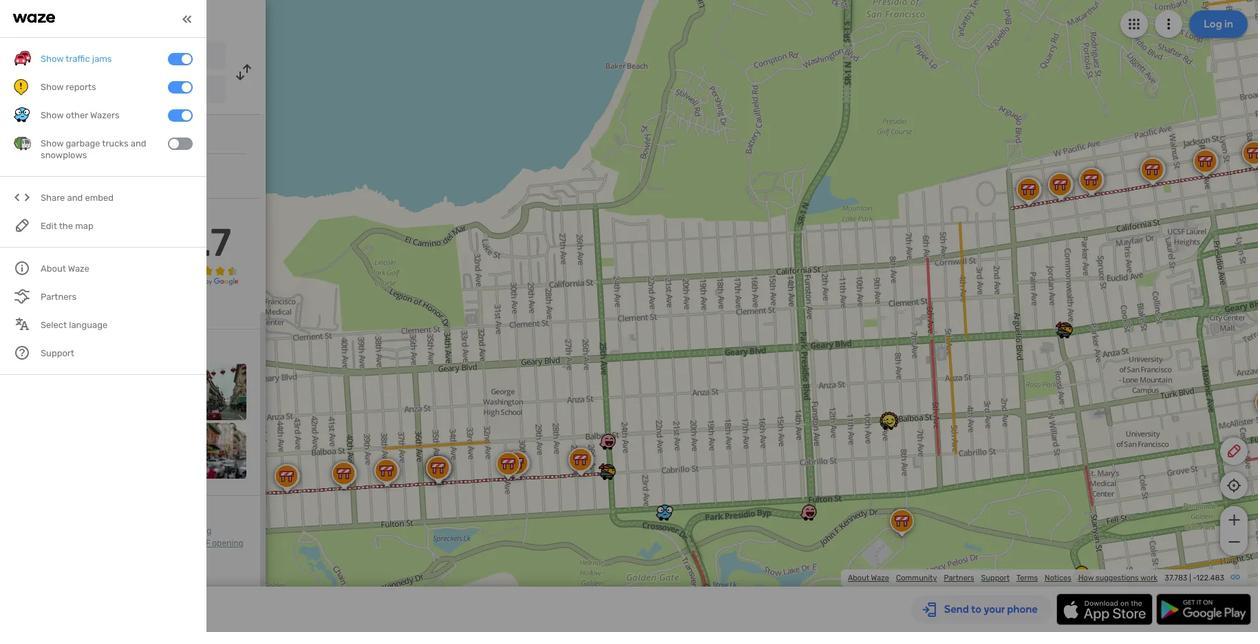 Task type: locate. For each thing, give the bounding box(es) containing it.
-
[[1193, 574, 1197, 583]]

1 horizontal spatial san
[[104, 86, 118, 96]]

0 vertical spatial directions
[[126, 11, 183, 26]]

chinatown, sf opening hours
[[14, 539, 243, 561]]

sf inside the chinatown, sf opening hours
[[200, 539, 210, 549]]

reviews
[[41, 305, 75, 317]]

san left francisco,
[[104, 86, 118, 96]]

sf down driving
[[200, 539, 210, 549]]

partners
[[944, 574, 975, 583]]

driving
[[82, 11, 124, 26]]

how
[[1079, 574, 1094, 583]]

francisco,
[[120, 86, 160, 96]]

about waze community partners support terms notices how suggestions work
[[848, 574, 1158, 583]]

image 1 of chinatown, sf image
[[14, 364, 70, 420]]

5
[[14, 227, 20, 239]]

directions
[[126, 11, 183, 26], [14, 539, 52, 549]]

chinatown
[[50, 85, 99, 96]]

1 vertical spatial sf
[[200, 539, 210, 549]]

directions inside chinatown, sf driving directions
[[14, 539, 52, 549]]

0 vertical spatial sf
[[173, 527, 183, 536]]

image 2 of chinatown, sf image
[[73, 364, 129, 420]]

share and embed
[[41, 193, 114, 203]]

directions up san francisco button
[[126, 11, 183, 26]]

chinatown, inside the chinatown, sf opening hours
[[155, 539, 198, 549]]

ca,
[[162, 86, 175, 96]]

122.483
[[1197, 574, 1225, 583]]

5 4 2 1
[[14, 227, 20, 283]]

work
[[1141, 574, 1158, 583]]

sf left driving
[[173, 527, 183, 536]]

zoom out image
[[1226, 534, 1243, 551]]

chinatown, sf driving directions
[[14, 527, 212, 549]]

how suggestions work link
[[1079, 574, 1158, 583]]

sf inside chinatown, sf driving directions
[[173, 527, 183, 536]]

hours
[[14, 552, 36, 561]]

8 photos
[[14, 344, 54, 355]]

san
[[50, 50, 67, 62], [104, 86, 118, 96]]

chinatown,
[[128, 527, 171, 536], [155, 539, 198, 549]]

sf
[[173, 527, 183, 536], [200, 539, 210, 549]]

chinatown, sf driving directions link
[[14, 527, 212, 549]]

zoom in image
[[1226, 512, 1243, 529]]

san francisco button
[[40, 41, 226, 69]]

americanchinatown.com link
[[41, 170, 152, 182]]

support link
[[982, 574, 1010, 583]]

1 horizontal spatial directions
[[126, 11, 183, 26]]

usa
[[177, 86, 193, 96]]

partners link
[[944, 574, 975, 583]]

show reviews
[[14, 305, 75, 317]]

americanchinatown.com
[[41, 170, 152, 182]]

1 vertical spatial directions
[[14, 539, 52, 549]]

chinatown, up chinatown, sf opening hours link
[[128, 527, 171, 536]]

waze
[[871, 574, 890, 583]]

0 horizontal spatial sf
[[173, 527, 183, 536]]

1 horizontal spatial sf
[[200, 539, 210, 549]]

driving
[[185, 527, 212, 536]]

image 4 of chinatown, sf image
[[190, 364, 246, 420]]

4.7
[[177, 220, 231, 266]]

pencil image
[[1226, 443, 1243, 460]]

summary
[[48, 209, 90, 221]]

0 horizontal spatial directions
[[14, 539, 52, 549]]

suggestions
[[1096, 574, 1139, 583]]

san inside button
[[50, 50, 67, 62]]

directions up hours
[[14, 539, 52, 549]]

image 3 of chinatown, sf image
[[132, 364, 188, 420]]

0 vertical spatial chinatown,
[[128, 527, 171, 536]]

1 vertical spatial san
[[104, 86, 118, 96]]

terms link
[[1017, 574, 1038, 583]]

4
[[14, 238, 20, 250]]

0 horizontal spatial san
[[50, 50, 67, 62]]

notices
[[1045, 574, 1072, 583]]

link image
[[1230, 572, 1241, 583]]

chinatown, inside chinatown, sf driving directions
[[128, 527, 171, 536]]

1 vertical spatial chinatown,
[[155, 539, 198, 549]]

san left francisco
[[50, 50, 67, 62]]

about waze link
[[848, 574, 890, 583]]

current location image
[[14, 47, 30, 63]]

location image
[[14, 81, 30, 98]]

chinatown, down driving
[[155, 539, 198, 549]]

francisco
[[70, 50, 113, 62]]

computer image
[[14, 168, 30, 185]]

notices link
[[1045, 574, 1072, 583]]

0 vertical spatial san
[[50, 50, 67, 62]]



Task type: describe. For each thing, give the bounding box(es) containing it.
and
[[67, 193, 83, 203]]

community
[[896, 574, 937, 583]]

san inside the 'chinatown san francisco, ca, usa'
[[104, 86, 118, 96]]

image 8 of chinatown, sf image
[[190, 423, 246, 479]]

37.783 | -122.483
[[1165, 574, 1225, 583]]

code image
[[14, 190, 31, 207]]

1
[[14, 272, 18, 283]]

sf for driving
[[173, 527, 183, 536]]

san francisco
[[50, 50, 113, 62]]

2
[[14, 261, 19, 272]]

embed
[[85, 193, 114, 203]]

support
[[982, 574, 1010, 583]]

chinatown, for opening
[[155, 539, 198, 549]]

|
[[1190, 574, 1192, 583]]

terms
[[1017, 574, 1038, 583]]

community link
[[896, 574, 937, 583]]

share
[[41, 193, 65, 203]]

show
[[14, 305, 39, 317]]

review
[[14, 209, 46, 221]]

share and embed link
[[14, 184, 193, 212]]

about
[[848, 574, 870, 583]]

chinatown, sf opening hours link
[[14, 539, 243, 561]]

review summary
[[14, 209, 90, 221]]

chinatown, for driving
[[128, 527, 171, 536]]

photos
[[22, 344, 54, 355]]

chinatown san francisco, ca, usa
[[50, 85, 193, 96]]

sf for opening
[[200, 539, 210, 549]]

37.783
[[1165, 574, 1188, 583]]

8
[[14, 344, 20, 355]]

driving directions
[[82, 11, 183, 26]]

opening
[[212, 539, 243, 549]]



Task type: vqa. For each thing, say whether or not it's contained in the screenshot.
the top 'Chinatown San Francisco, CA, USA'
no



